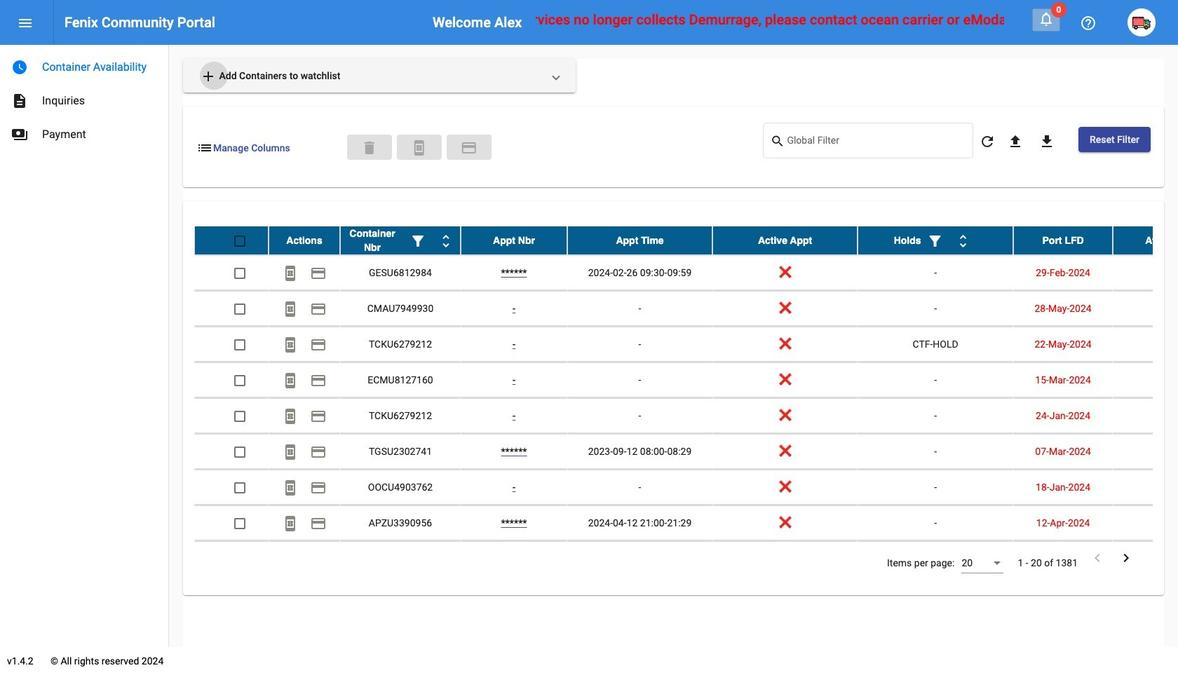 Task type: vqa. For each thing, say whether or not it's contained in the screenshot.
grid
yes



Task type: locate. For each thing, give the bounding box(es) containing it.
grid
[[194, 227, 1179, 578]]

no color image
[[17, 15, 34, 32], [11, 59, 28, 76], [200, 68, 217, 85], [11, 126, 28, 143], [771, 133, 788, 150], [1008, 134, 1024, 150], [196, 140, 213, 156], [461, 140, 478, 156], [927, 233, 944, 250], [955, 233, 972, 250], [310, 265, 327, 282], [310, 301, 327, 318], [282, 337, 299, 354], [310, 337, 327, 354], [282, 409, 299, 425], [310, 480, 327, 497], [282, 516, 299, 533], [310, 516, 327, 533], [1090, 550, 1107, 567]]

Global Watchlist Filter field
[[788, 138, 967, 149]]

column header
[[269, 227, 340, 255], [340, 227, 461, 255], [461, 227, 568, 255], [568, 227, 713, 255], [713, 227, 858, 255], [858, 227, 1014, 255], [1014, 227, 1114, 255], [1114, 227, 1179, 255]]

no color image
[[1039, 11, 1055, 27], [1081, 15, 1097, 32], [11, 93, 28, 109], [980, 134, 996, 150], [1039, 134, 1056, 150], [411, 140, 428, 156], [410, 233, 427, 250], [438, 233, 455, 250], [282, 265, 299, 282], [282, 301, 299, 318], [282, 373, 299, 390], [310, 373, 327, 390], [310, 409, 327, 425], [282, 444, 299, 461], [310, 444, 327, 461], [282, 480, 299, 497], [1119, 550, 1135, 567]]

cell
[[1114, 255, 1179, 291], [1114, 291, 1179, 326], [1114, 327, 1179, 362], [1114, 363, 1179, 398], [1114, 399, 1179, 434], [1114, 434, 1179, 469], [1114, 470, 1179, 505], [1114, 506, 1179, 541], [194, 542, 269, 577], [269, 542, 340, 577], [340, 542, 461, 577], [461, 542, 568, 577], [568, 542, 713, 577], [713, 542, 858, 577], [858, 542, 1014, 577], [1014, 542, 1114, 577], [1114, 542, 1179, 577]]

9 row from the top
[[194, 506, 1179, 542]]

6 row from the top
[[194, 399, 1179, 434]]

8 row from the top
[[194, 470, 1179, 506]]

navigation
[[0, 45, 168, 152]]

6 column header from the left
[[858, 227, 1014, 255]]

1 row from the top
[[194, 227, 1179, 255]]

2 column header from the left
[[340, 227, 461, 255]]

row
[[194, 227, 1179, 255], [194, 255, 1179, 291], [194, 291, 1179, 327], [194, 327, 1179, 363], [194, 363, 1179, 399], [194, 399, 1179, 434], [194, 434, 1179, 470], [194, 470, 1179, 506], [194, 506, 1179, 542], [194, 542, 1179, 578]]



Task type: describe. For each thing, give the bounding box(es) containing it.
3 column header from the left
[[461, 227, 568, 255]]

4 column header from the left
[[568, 227, 713, 255]]

3 row from the top
[[194, 291, 1179, 327]]

10 row from the top
[[194, 542, 1179, 578]]

8 column header from the left
[[1114, 227, 1179, 255]]

7 column header from the left
[[1014, 227, 1114, 255]]

5 column header from the left
[[713, 227, 858, 255]]

7 row from the top
[[194, 434, 1179, 470]]

1 column header from the left
[[269, 227, 340, 255]]

5 row from the top
[[194, 363, 1179, 399]]

4 row from the top
[[194, 327, 1179, 363]]

2 row from the top
[[194, 255, 1179, 291]]

delete image
[[361, 140, 378, 156]]



